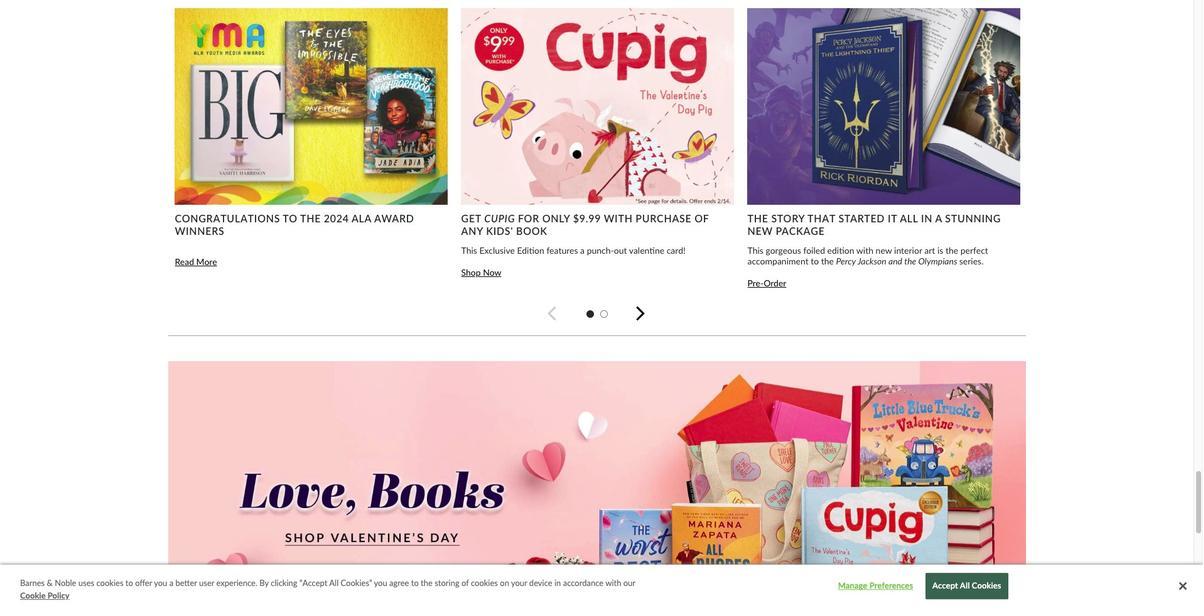 Task type: describe. For each thing, give the bounding box(es) containing it.
to inside this gorgeous foiled edition with new interior art is the perfect accompaniment to the
[[811, 256, 820, 266]]

user
[[199, 578, 214, 588]]

1 cookies from the left
[[96, 578, 124, 588]]

the inside barnes & noble uses cookies to offer you a better user experience. by clicking "accept all cookies" you agree to the storing of cookies on your device in accordance with our cookie policy
[[421, 578, 433, 588]]

only
[[543, 212, 571, 224]]

the left percy
[[822, 256, 834, 266]]

accordance
[[563, 578, 604, 588]]

love, books. 	shop valentine's day image
[[168, 361, 1026, 608]]

cookie policy link
[[20, 590, 70, 602]]

menu containing congratulations to the 2024 ala award winners
[[168, 8, 1204, 291]]

winners
[[175, 225, 225, 237]]

accept
[[933, 581, 959, 591]]

this exclusive edition features a punch-out valentine card!
[[462, 245, 686, 256]]

all inside button
[[961, 581, 971, 591]]

kids' book
[[486, 225, 548, 237]]

read
[[175, 256, 194, 267]]

agree
[[390, 578, 409, 588]]

congratulations
[[175, 212, 280, 224]]

noble
[[55, 578, 76, 588]]

next
[[626, 280, 675, 305]]

order
[[764, 278, 787, 288]]

valentine
[[630, 245, 665, 256]]

barnes & noble uses cookies to offer you a better user experience. by clicking "accept all cookies" you agree to the storing of cookies on your device in accordance with our cookie policy
[[20, 578, 636, 600]]

this gorgeous foiled edition with new interior art is the perfect accompaniment to the
[[748, 245, 989, 266]]

cookies
[[973, 581, 1002, 591]]

policy
[[48, 590, 70, 600]]

tab list inside next toolbar
[[168, 308, 1026, 319]]

our
[[624, 578, 636, 588]]

the right is
[[946, 245, 959, 256]]

read more
[[175, 256, 217, 267]]

purchase
[[636, 212, 692, 224]]

art
[[925, 245, 936, 256]]

in inside the story that started it all in a stunning new package
[[922, 212, 933, 224]]

2
[[602, 308, 607, 319]]

percy jackson and the olympians series.
[[837, 256, 984, 266]]

preferences
[[870, 581, 914, 591]]

the inside congratulations to the 2024 ala award winners
[[300, 212, 321, 224]]

award
[[374, 212, 415, 224]]

it
[[888, 212, 898, 224]]

series.
[[960, 256, 984, 266]]

device
[[530, 578, 553, 588]]

1 vertical spatial a
[[581, 245, 585, 256]]

shop
[[462, 267, 481, 278]]

this for get
[[462, 245, 478, 256]]

edition
[[828, 245, 855, 256]]

get
[[462, 212, 482, 224]]

offer
[[135, 578, 152, 588]]

get cupig
[[462, 212, 515, 224]]

all inside the story that started it all in a stunning new package
[[901, 212, 919, 224]]

cookie
[[20, 590, 46, 600]]

punch-
[[587, 245, 614, 256]]

manage preferences
[[839, 581, 914, 591]]

uses
[[78, 578, 94, 588]]

1 you from the left
[[154, 578, 167, 588]]

new
[[748, 225, 773, 237]]

manage preferences button
[[837, 574, 916, 599]]

experience.
[[217, 578, 258, 588]]

barnes
[[20, 578, 45, 588]]

accompaniment
[[748, 256, 809, 266]]

to inside congratulations to the 2024 ala award winners
[[283, 212, 298, 224]]

clicking
[[271, 578, 298, 588]]

of inside barnes & noble uses cookies to offer you a better user experience. by clicking "accept all cookies" you agree to the storing of cookies on your device in accordance with our cookie policy
[[462, 578, 469, 588]]

cupig
[[485, 212, 515, 224]]

storing
[[435, 578, 460, 588]]

1 button
[[587, 308, 594, 319]]

with
[[604, 212, 633, 224]]

2 cookies from the left
[[471, 578, 498, 588]]

more
[[196, 256, 217, 267]]

foiled
[[804, 245, 826, 256]]

that
[[808, 212, 836, 224]]

the story that started it all in a stunning new package
[[748, 212, 1002, 237]]

pre-order
[[748, 278, 787, 288]]

to left offer
[[126, 578, 133, 588]]

2 you from the left
[[374, 578, 388, 588]]

a inside the story that started it all in a stunning new package
[[936, 212, 943, 224]]

privacy alert dialog
[[0, 565, 1204, 608]]

2024
[[324, 212, 349, 224]]

and
[[889, 256, 903, 266]]

for only $9.99 with purchase of any kids' book
[[462, 212, 710, 237]]

ala
[[352, 212, 372, 224]]

edition
[[517, 245, 545, 256]]

new
[[876, 245, 893, 256]]



Task type: locate. For each thing, give the bounding box(es) containing it.
this for the story that started it all in a stunning new package
[[748, 245, 764, 256]]

you right offer
[[154, 578, 167, 588]]

gorgeous
[[766, 245, 802, 256]]

0 horizontal spatial cookies
[[96, 578, 124, 588]]

2 button
[[600, 308, 608, 319]]

0 horizontal spatial this
[[462, 245, 478, 256]]

in
[[922, 212, 933, 224], [555, 578, 561, 588]]

jackson
[[858, 256, 887, 266]]

with left new
[[857, 245, 874, 256]]

to
[[283, 212, 298, 224], [811, 256, 820, 266], [126, 578, 133, 588], [411, 578, 419, 588]]

0 horizontal spatial with
[[606, 578, 622, 588]]

1 vertical spatial with
[[606, 578, 622, 588]]

with
[[857, 245, 874, 256], [606, 578, 622, 588]]

in up art
[[922, 212, 933, 224]]

1 vertical spatial in
[[555, 578, 561, 588]]

a left better
[[169, 578, 174, 588]]

next button
[[626, 280, 675, 334]]

2 horizontal spatial a
[[936, 212, 943, 224]]

on
[[500, 578, 510, 588]]

started
[[839, 212, 886, 224]]

1 horizontal spatial all
[[901, 212, 919, 224]]

features
[[547, 245, 578, 256]]

1 horizontal spatial in
[[922, 212, 933, 224]]

story
[[772, 212, 805, 224]]

2 vertical spatial a
[[169, 578, 174, 588]]

1
[[588, 308, 593, 319]]

by
[[260, 578, 269, 588]]

is
[[938, 245, 944, 256]]

1 horizontal spatial cookies
[[471, 578, 498, 588]]

the
[[748, 212, 769, 224]]

in right device
[[555, 578, 561, 588]]

a
[[936, 212, 943, 224], [581, 245, 585, 256], [169, 578, 174, 588]]

the
[[300, 212, 321, 224], [946, 245, 959, 256], [822, 256, 834, 266], [905, 256, 917, 266], [421, 578, 433, 588]]

a up is
[[936, 212, 943, 224]]

shop now
[[462, 267, 502, 278]]

manage
[[839, 581, 868, 591]]

percy
[[837, 256, 857, 266]]

0 vertical spatial of
[[695, 212, 710, 224]]

next toolbar
[[168, 2, 1204, 336]]

$9.99
[[574, 212, 601, 224]]

1 vertical spatial of
[[462, 578, 469, 588]]

for
[[518, 212, 540, 224]]

this inside this gorgeous foiled edition with new interior art is the perfect accompaniment to the
[[748, 245, 764, 256]]

package
[[776, 225, 825, 237]]

this down new
[[748, 245, 764, 256]]

featured title: the lighting thief image
[[747, 8, 1021, 205]]

exclusive
[[480, 245, 515, 256]]

with left our
[[606, 578, 622, 588]]

all right accept
[[961, 581, 971, 591]]

of right storing
[[462, 578, 469, 588]]

cookies right uses
[[96, 578, 124, 588]]

<i>cupig</i> the valentine's day pig image
[[461, 8, 735, 205]]

tab list
[[168, 308, 1026, 319]]

&
[[47, 578, 53, 588]]

tab list containing 1
[[168, 308, 1026, 319]]

any
[[462, 225, 484, 237]]

with inside this gorgeous foiled edition with new interior art is the perfect accompaniment to the
[[857, 245, 874, 256]]

0 horizontal spatial all
[[329, 578, 339, 588]]

now
[[483, 267, 502, 278]]

cookies
[[96, 578, 124, 588], [471, 578, 498, 588]]

olympians
[[919, 256, 958, 266]]

you
[[154, 578, 167, 588], [374, 578, 388, 588]]

1 horizontal spatial with
[[857, 245, 874, 256]]

1 horizontal spatial a
[[581, 245, 585, 256]]

congratulations to the 2024 ala award winners
[[175, 212, 415, 237]]

0 vertical spatial a
[[936, 212, 943, 224]]

all right "accept
[[329, 578, 339, 588]]

1 this from the left
[[462, 245, 478, 256]]

0 horizontal spatial of
[[462, 578, 469, 588]]

the right and
[[905, 256, 917, 266]]

menu
[[168, 8, 1204, 291]]

0 horizontal spatial a
[[169, 578, 174, 588]]

all
[[901, 212, 919, 224], [329, 578, 339, 588], [961, 581, 971, 591]]

interior
[[895, 245, 923, 256]]

1 horizontal spatial this
[[748, 245, 764, 256]]

card!
[[667, 245, 686, 256]]

better
[[176, 578, 197, 588]]

a inside barnes & noble uses cookies to offer you a better user experience. by clicking "accept all cookies" you agree to the storing of cookies on your device in accordance with our cookie policy
[[169, 578, 174, 588]]

a left punch-
[[581, 245, 585, 256]]

the left storing
[[421, 578, 433, 588]]

to right agree
[[411, 578, 419, 588]]

to left 2024
[[283, 212, 298, 224]]

stunning
[[946, 212, 1002, 224]]

you left agree
[[374, 578, 388, 588]]

the left 2024
[[300, 212, 321, 224]]

"accept
[[300, 578, 328, 588]]

out
[[614, 245, 627, 256]]

perfect
[[961, 245, 989, 256]]

all inside barnes & noble uses cookies to offer you a better user experience. by clicking "accept all cookies" you agree to the storing of cookies on your device in accordance with our cookie policy
[[329, 578, 339, 588]]

pre-
[[748, 278, 764, 288]]

0 horizontal spatial you
[[154, 578, 167, 588]]

of inside for only $9.99 with purchase of any kids' book
[[695, 212, 710, 224]]

1 horizontal spatial of
[[695, 212, 710, 224]]

featured title: the eyes and impossible; big; jade adia for there goes the neighborhood image
[[174, 8, 448, 205]]

in inside barnes & noble uses cookies to offer you a better user experience. by clicking "accept all cookies" you agree to the storing of cookies on your device in accordance with our cookie policy
[[555, 578, 561, 588]]

your
[[511, 578, 528, 588]]

all right the it
[[901, 212, 919, 224]]

this
[[462, 245, 478, 256], [748, 245, 764, 256]]

1 horizontal spatial you
[[374, 578, 388, 588]]

cookies left on
[[471, 578, 498, 588]]

of right purchase
[[695, 212, 710, 224]]

to left edition
[[811, 256, 820, 266]]

2 this from the left
[[748, 245, 764, 256]]

0 vertical spatial in
[[922, 212, 933, 224]]

cookies"
[[341, 578, 372, 588]]

of
[[695, 212, 710, 224], [462, 578, 469, 588]]

2 horizontal spatial all
[[961, 581, 971, 591]]

with inside barnes & noble uses cookies to offer you a better user experience. by clicking "accept all cookies" you agree to the storing of cookies on your device in accordance with our cookie policy
[[606, 578, 622, 588]]

this down the any
[[462, 245, 478, 256]]

0 horizontal spatial in
[[555, 578, 561, 588]]

0 vertical spatial with
[[857, 245, 874, 256]]

accept all cookies button
[[926, 574, 1009, 600]]

accept all cookies
[[933, 581, 1002, 591]]



Task type: vqa. For each thing, say whether or not it's contained in the screenshot.
The Story That Started it All in a Stunning New Package
yes



